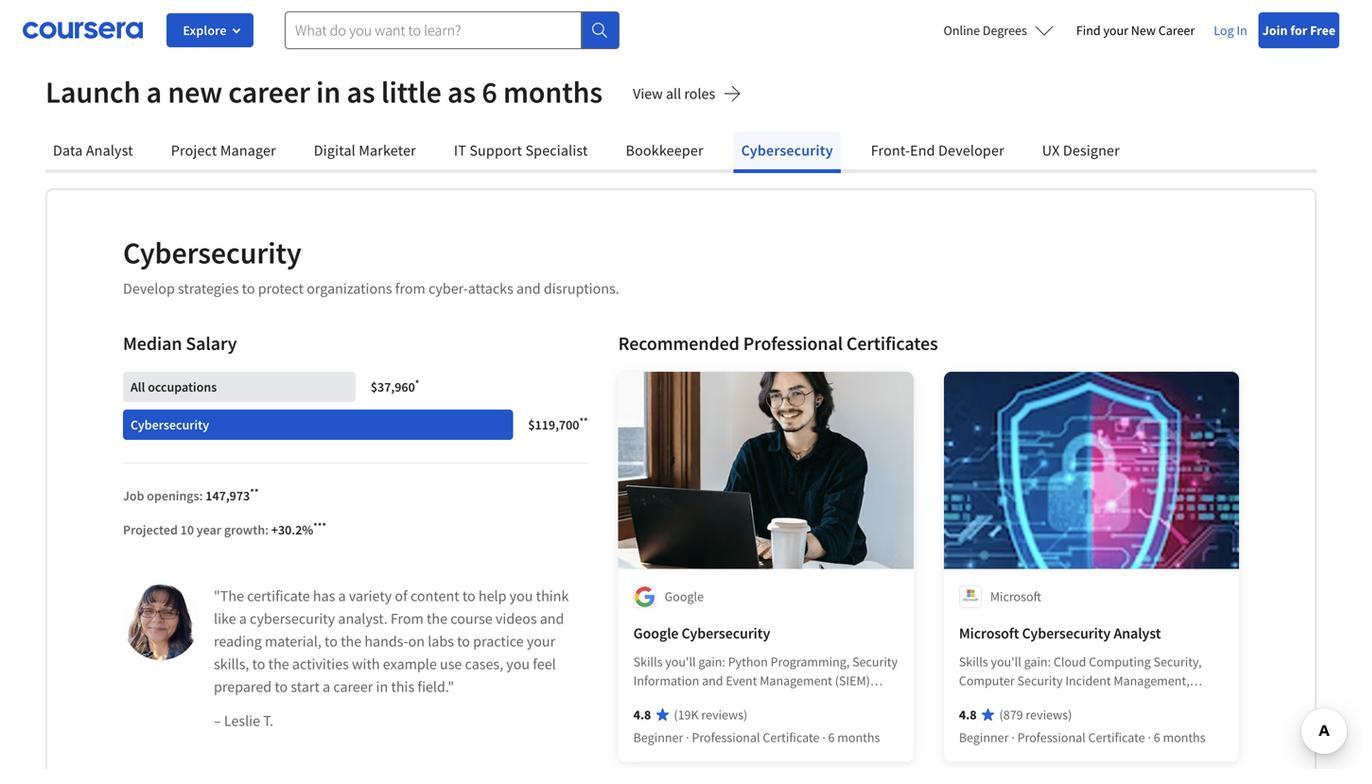 Task type: describe. For each thing, give the bounding box(es) containing it.
from
[[391, 610, 424, 628]]

cybersecurity
[[250, 610, 335, 628]]

0 horizontal spatial months
[[504, 73, 603, 111]]

gain: for microsoft
[[1025, 654, 1052, 671]]

and inside "the certificate has a variety of content to help you think like a cybersecurity analyst. from the course videos and reading material, to the hands-on labs to practice your skills, to the activities with example use cases, you feel prepared to start a career in this field."
[[540, 610, 565, 628]]

think
[[536, 587, 569, 606]]

reviews) for google
[[702, 707, 748, 724]]

professional for google cybersecurity
[[692, 729, 761, 746]]

reviews) for microsoft
[[1026, 707, 1073, 724]]

project
[[171, 141, 217, 160]]

a right has
[[338, 587, 346, 606]]

0 horizontal spatial the
[[268, 655, 289, 674]]

projected
[[123, 522, 178, 539]]

"the
[[214, 587, 244, 606]]

log in link
[[1203, 19, 1259, 42]]

find
[[1077, 22, 1101, 39]]

marketer
[[359, 141, 416, 160]]

0 vertical spatial career
[[229, 73, 310, 111]]

–
[[214, 712, 221, 731]]

to up course
[[463, 587, 476, 606]]

develop
[[123, 279, 175, 298]]

developer
[[939, 141, 1005, 160]]

variety
[[349, 587, 392, 606]]

cybersecurity inside 'cybersecurity develop strategies to protect organizations from cyber-attacks and disruptions.'
[[123, 234, 302, 272]]

online
[[944, 22, 981, 39]]

launch
[[45, 73, 140, 111]]

has
[[313, 587, 335, 606]]

course
[[451, 610, 493, 628]]

and inside 'cybersecurity develop strategies to protect organizations from cyber-attacks and disruptions.'
[[517, 279, 541, 298]]

ux
[[1043, 141, 1061, 160]]

$37,960 *
[[371, 377, 420, 396]]

to right the skills,
[[252, 655, 265, 674]]

months for google cybersecurity
[[838, 729, 881, 746]]

beginner · professional certificate · 6 months for google cybersecurity
[[634, 729, 881, 746]]

a right start
[[323, 678, 330, 697]]

30.2
[[278, 522, 302, 539]]

skills you'll gain: for google
[[634, 654, 729, 671]]

online degrees button
[[929, 9, 1069, 51]]

1 horizontal spatial analyst
[[1114, 624, 1162, 643]]

with
[[352, 655, 380, 674]]

strategies
[[178, 279, 239, 298]]

of
[[395, 587, 408, 606]]

"the certificate has a variety of content to help you think like a cybersecurity analyst. from the course videos and reading material, to the hands-on labs to practice your skills, to the activities with example use cases, you feel prepared to start a career in this field."
[[214, 587, 569, 697]]

certificate
[[247, 587, 310, 606]]

digital marketer button
[[306, 132, 424, 169]]

(19k
[[674, 707, 699, 724]]

organizations
[[307, 279, 392, 298]]

this
[[391, 678, 415, 697]]

salary
[[186, 332, 237, 355]]

career
[[1159, 22, 1196, 39]]

$119,700
[[528, 416, 580, 434]]

feel
[[533, 655, 556, 674]]

2 · from the left
[[823, 729, 826, 746]]

skills for microsoft cybersecurity analyst
[[960, 654, 989, 671]]

front-
[[872, 141, 911, 160]]

videos
[[496, 610, 537, 628]]

front-end developer
[[872, 141, 1005, 160]]

use
[[440, 655, 462, 674]]

career inside "the certificate has a variety of content to help you think like a cybersecurity analyst. from the course videos and reading material, to the hands-on labs to practice your skills, to the activities with example use cases, you feel prepared to start a career in this field."
[[333, 678, 373, 697]]

certificate for google cybersecurity
[[763, 729, 820, 746]]

free
[[1311, 22, 1336, 39]]

google for google cybersecurity
[[634, 624, 679, 643]]

example
[[383, 655, 437, 674]]

*
[[415, 377, 420, 390]]

median
[[123, 332, 182, 355]]

your inside find your new career link
[[1104, 22, 1129, 39]]

view all roles link
[[633, 82, 742, 109]]

microsoft image
[[960, 586, 982, 609]]

occupations
[[148, 379, 217, 396]]

your inside "the certificate has a variety of content to help you think like a cybersecurity analyst. from the course videos and reading material, to the hands-on labs to practice your skills, to the activities with example use cases, you feel prepared to start a career in this field."
[[527, 632, 556, 651]]

skills you'll gain: for microsoft
[[960, 654, 1054, 671]]

1 vertical spatial the
[[341, 632, 362, 651]]

ux designer
[[1043, 141, 1121, 160]]

all
[[666, 84, 682, 103]]

a right 'like'
[[239, 610, 247, 628]]

cyber-
[[429, 279, 468, 298]]

to right 'labs'
[[457, 632, 470, 651]]

openings:
[[147, 487, 203, 504]]

professional for microsoft cybersecurity analyst
[[1018, 729, 1086, 746]]

help
[[479, 587, 507, 606]]

4.8 for google
[[634, 707, 652, 724]]

beginner for microsoft
[[960, 729, 1009, 746]]

little
[[381, 73, 442, 111]]

specialist
[[526, 141, 588, 160]]

cybersecurity inside button
[[742, 141, 834, 160]]

all occupations
[[131, 379, 217, 396]]

online degrees
[[944, 22, 1028, 39]]

from
[[395, 279, 426, 298]]

ux designer button
[[1035, 132, 1128, 169]]

labs
[[428, 632, 454, 651]]

you'll for microsoft
[[991, 654, 1022, 671]]

it
[[454, 141, 467, 160]]

material,
[[265, 632, 322, 651]]

data analyst
[[53, 141, 133, 160]]

to left start
[[275, 678, 288, 697]]

What do you want to learn? text field
[[285, 11, 582, 49]]

months for microsoft cybersecurity analyst
[[1164, 729, 1206, 746]]

microsoft cybersecurity analyst
[[960, 624, 1162, 643]]

designer
[[1064, 141, 1121, 160]]

***
[[313, 520, 327, 533]]

field."
[[418, 678, 454, 697]]

you'll for google
[[666, 654, 696, 671]]

(19k reviews)
[[674, 707, 748, 724]]

degrees
[[983, 22, 1028, 39]]

digital marketer
[[314, 141, 416, 160]]

content
[[411, 587, 460, 606]]

like
[[214, 610, 236, 628]]



Task type: vqa. For each thing, say whether or not it's contained in the screenshot.
join
yes



Task type: locate. For each thing, give the bounding box(es) containing it.
analyst
[[86, 141, 133, 160], [1114, 624, 1162, 643]]

for
[[1291, 22, 1308, 39]]

6 for microsoft
[[1154, 729, 1161, 746]]

you left feel
[[507, 655, 530, 674]]

1 horizontal spatial reviews)
[[1026, 707, 1073, 724]]

leslie
[[224, 712, 260, 731]]

beginner for google
[[634, 729, 684, 746]]

skills you'll gain: down google cybersecurity
[[634, 654, 729, 671]]

log in
[[1215, 22, 1248, 39]]

2 horizontal spatial the
[[427, 610, 448, 628]]

1 reviews) from the left
[[702, 707, 748, 724]]

0 horizontal spatial 4.8
[[634, 707, 652, 724]]

certificate for microsoft cybersecurity analyst
[[1089, 729, 1146, 746]]

1 beginner · professional certificate · 6 months from the left
[[634, 729, 881, 746]]

join
[[1263, 22, 1289, 39]]

skills you'll gain: up (879
[[960, 654, 1054, 671]]

you up videos
[[510, 587, 533, 606]]

to
[[242, 279, 255, 298], [463, 587, 476, 606], [325, 632, 338, 651], [457, 632, 470, 651], [252, 655, 265, 674], [275, 678, 288, 697]]

on
[[408, 632, 425, 651]]

roles
[[685, 84, 716, 103]]

0 horizontal spatial gain:
[[699, 654, 726, 671]]

1 horizontal spatial in
[[376, 678, 388, 697]]

year
[[197, 522, 222, 539]]

months
[[504, 73, 603, 111], [838, 729, 881, 746], [1164, 729, 1206, 746]]

career role tabs tab list
[[45, 132, 1318, 173]]

1 · from the left
[[686, 729, 690, 746]]

a left new
[[146, 73, 162, 111]]

beginner down (879
[[960, 729, 1009, 746]]

1 4.8 from the left
[[634, 707, 652, 724]]

google cybersecurity
[[634, 624, 771, 643]]

in inside "the certificate has a variety of content to help you think like a cybersecurity analyst. from the course videos and reading material, to the hands-on labs to practice your skills, to the activities with example use cases, you feel prepared to start a career in this field."
[[376, 678, 388, 697]]

0 horizontal spatial certificate
[[763, 729, 820, 746]]

recommended professional certificates
[[619, 332, 939, 355]]

2 vertical spatial the
[[268, 655, 289, 674]]

microsoft
[[991, 588, 1042, 605], [960, 624, 1020, 643]]

1 horizontal spatial months
[[838, 729, 881, 746]]

reading
[[214, 632, 262, 651]]

microsoft right microsoft image
[[991, 588, 1042, 605]]

project manager button
[[164, 132, 284, 169]]

– leslie t.
[[214, 712, 274, 731]]

0 vertical spatial your
[[1104, 22, 1129, 39]]

1 horizontal spatial beginner · professional certificate · 6 months
[[960, 729, 1206, 746]]

+
[[271, 522, 278, 539]]

skills,
[[214, 655, 249, 674]]

skills down microsoft image
[[960, 654, 989, 671]]

digital
[[314, 141, 356, 160]]

median salary
[[123, 332, 237, 355]]

1 horizontal spatial skills you'll gain:
[[960, 654, 1054, 671]]

0 horizontal spatial as
[[347, 73, 375, 111]]

end
[[911, 141, 936, 160]]

career down with on the bottom left
[[333, 678, 373, 697]]

4.8 for microsoft
[[960, 707, 977, 724]]

2 skills from the left
[[960, 654, 989, 671]]

1 horizontal spatial 4.8
[[960, 707, 977, 724]]

you'll
[[666, 654, 696, 671], [991, 654, 1022, 671]]

0 vertical spatial microsoft
[[991, 588, 1042, 605]]

0 vertical spatial and
[[517, 279, 541, 298]]

as right little
[[448, 73, 476, 111]]

1 horizontal spatial beginner
[[960, 729, 1009, 746]]

explore button
[[167, 13, 254, 47]]

certificates
[[847, 332, 939, 355]]

hands-
[[365, 632, 409, 651]]

gain:
[[699, 654, 726, 671], [1025, 654, 1052, 671]]

to up activities
[[325, 632, 338, 651]]

microsoft for microsoft
[[991, 588, 1042, 605]]

analyst.
[[338, 610, 388, 628]]

and
[[517, 279, 541, 298], [540, 610, 565, 628]]

(879
[[1000, 707, 1024, 724]]

the down material, on the bottom
[[268, 655, 289, 674]]

147,973
[[206, 487, 250, 504]]

reviews) right (879
[[1026, 707, 1073, 724]]

support
[[470, 141, 523, 160]]

2 4.8 from the left
[[960, 707, 977, 724]]

1 horizontal spatial as
[[448, 73, 476, 111]]

0 vertical spatial google
[[665, 588, 704, 605]]

it support specialist
[[454, 141, 588, 160]]

0 horizontal spatial career
[[229, 73, 310, 111]]

google for google
[[665, 588, 704, 605]]

1 as from the left
[[347, 73, 375, 111]]

1 vertical spatial microsoft
[[960, 624, 1020, 643]]

find your new career link
[[1069, 13, 1203, 47]]

microsoft for microsoft cybersecurity analyst
[[960, 624, 1020, 643]]

bookkeeper button
[[619, 132, 711, 169]]

1 skills from the left
[[634, 654, 663, 671]]

your right find in the right top of the page
[[1104, 22, 1129, 39]]

reviews) right (19k at the bottom of page
[[702, 707, 748, 724]]

0 horizontal spatial analyst
[[86, 141, 133, 160]]

2 reviews) from the left
[[1026, 707, 1073, 724]]

skills down google cybersecurity
[[634, 654, 663, 671]]

0 horizontal spatial beginner
[[634, 729, 684, 746]]

front-end developer button
[[864, 132, 1013, 169]]

it support specialist button
[[447, 132, 596, 169]]

0 horizontal spatial beginner · professional certificate · 6 months
[[634, 729, 881, 746]]

4.8 left (19k at the bottom of page
[[634, 707, 652, 724]]

4.8 left (879
[[960, 707, 977, 724]]

2 horizontal spatial months
[[1164, 729, 1206, 746]]

reviews)
[[702, 707, 748, 724], [1026, 707, 1073, 724]]

and right attacks
[[517, 279, 541, 298]]

cybersecurity button
[[734, 132, 841, 169]]

1 vertical spatial in
[[376, 678, 388, 697]]

1 vertical spatial career
[[333, 678, 373, 697]]

as left little
[[347, 73, 375, 111]]

t.
[[263, 712, 274, 731]]

2 you'll from the left
[[991, 654, 1022, 671]]

0 horizontal spatial skills you'll gain:
[[634, 654, 729, 671]]

in
[[316, 73, 341, 111], [376, 678, 388, 697]]

0 vertical spatial **
[[580, 415, 588, 428]]

beginner · professional certificate · 6 months down (879 reviews)
[[960, 729, 1206, 746]]

%
[[302, 522, 313, 539]]

0 horizontal spatial in
[[316, 73, 341, 111]]

you'll up (879
[[991, 654, 1022, 671]]

1 vertical spatial and
[[540, 610, 565, 628]]

** inside '$119,700 **'
[[580, 415, 588, 428]]

1 vertical spatial **
[[250, 486, 259, 499]]

1 gain: from the left
[[699, 654, 726, 671]]

2 horizontal spatial 6
[[1154, 729, 1161, 746]]

1 skills you'll gain: from the left
[[634, 654, 729, 671]]

1 vertical spatial analyst
[[1114, 624, 1162, 643]]

1 certificate from the left
[[763, 729, 820, 746]]

** inside job openings: 147,973 **
[[250, 486, 259, 499]]

growth:
[[224, 522, 269, 539]]

0 horizontal spatial you'll
[[666, 654, 696, 671]]

google right google icon
[[665, 588, 704, 605]]

in
[[1237, 22, 1248, 39]]

recommended
[[619, 332, 740, 355]]

beginner · professional certificate · 6 months down (19k reviews)
[[634, 729, 881, 746]]

coursera image
[[23, 15, 143, 45]]

0 horizontal spatial 6
[[482, 73, 498, 111]]

1 horizontal spatial certificate
[[1089, 729, 1146, 746]]

career up manager
[[229, 73, 310, 111]]

4 · from the left
[[1149, 729, 1152, 746]]

1 horizontal spatial the
[[341, 632, 362, 651]]

manager
[[220, 141, 276, 160]]

1 beginner from the left
[[634, 729, 684, 746]]

1 horizontal spatial 6
[[829, 729, 835, 746]]

0 horizontal spatial reviews)
[[702, 707, 748, 724]]

1 vertical spatial google
[[634, 624, 679, 643]]

activities
[[292, 655, 349, 674]]

1 vertical spatial your
[[527, 632, 556, 651]]

to left protect
[[242, 279, 255, 298]]

your up feel
[[527, 632, 556, 651]]

0 horizontal spatial your
[[527, 632, 556, 651]]

0 vertical spatial you
[[510, 587, 533, 606]]

1 horizontal spatial your
[[1104, 22, 1129, 39]]

analyst inside button
[[86, 141, 133, 160]]

find your new career
[[1077, 22, 1196, 39]]

**
[[580, 415, 588, 428], [250, 486, 259, 499]]

None search field
[[285, 11, 620, 49]]

1 vertical spatial you
[[507, 655, 530, 674]]

2 gain: from the left
[[1025, 654, 1052, 671]]

skills for google cybersecurity
[[634, 654, 663, 671]]

1 horizontal spatial skills
[[960, 654, 989, 671]]

in up digital
[[316, 73, 341, 111]]

2 beginner · professional certificate · 6 months from the left
[[960, 729, 1206, 746]]

cybersecurity
[[742, 141, 834, 160], [123, 234, 302, 272], [131, 416, 209, 434], [682, 624, 771, 643], [1023, 624, 1111, 643]]

0 horizontal spatial skills
[[634, 654, 663, 671]]

data analyst button
[[45, 132, 141, 169]]

1 horizontal spatial career
[[333, 678, 373, 697]]

1 you'll from the left
[[666, 654, 696, 671]]

1 horizontal spatial **
[[580, 415, 588, 428]]

launch a new career in as little as 6 months
[[45, 73, 603, 111]]

certificate
[[763, 729, 820, 746], [1089, 729, 1146, 746]]

0 horizontal spatial **
[[250, 486, 259, 499]]

to inside 'cybersecurity develop strategies to protect organizations from cyber-attacks and disruptions.'
[[242, 279, 255, 298]]

2 skills you'll gain: from the left
[[960, 654, 1054, 671]]

google image
[[634, 586, 657, 609]]

(879 reviews)
[[1000, 707, 1073, 724]]

all
[[131, 379, 145, 396]]

and down think
[[540, 610, 565, 628]]

google down google icon
[[634, 624, 679, 643]]

2 beginner from the left
[[960, 729, 1009, 746]]

protect
[[258, 279, 304, 298]]

3 · from the left
[[1012, 729, 1015, 746]]

start
[[291, 678, 320, 697]]

2 as from the left
[[448, 73, 476, 111]]

beginner · professional certificate · 6 months for microsoft cybersecurity analyst
[[960, 729, 1206, 746]]

gain: for google
[[699, 654, 726, 671]]

2 certificate from the left
[[1089, 729, 1146, 746]]

professional
[[744, 332, 843, 355], [692, 729, 761, 746], [1018, 729, 1086, 746]]

disruptions.
[[544, 279, 620, 298]]

you
[[510, 587, 533, 606], [507, 655, 530, 674]]

in left the this
[[376, 678, 388, 697]]

microsoft down microsoft image
[[960, 624, 1020, 643]]

the down analyst.
[[341, 632, 362, 651]]

6 for google
[[829, 729, 835, 746]]

a
[[146, 73, 162, 111], [338, 587, 346, 606], [239, 610, 247, 628], [323, 678, 330, 697]]

10
[[180, 522, 194, 539]]

you'll down google cybersecurity
[[666, 654, 696, 671]]

1 horizontal spatial you'll
[[991, 654, 1022, 671]]

prepared
[[214, 678, 272, 697]]

1 horizontal spatial gain:
[[1025, 654, 1052, 671]]

gain: down microsoft cybersecurity analyst
[[1025, 654, 1052, 671]]

gain: down google cybersecurity
[[699, 654, 726, 671]]

explore
[[183, 22, 227, 39]]

0 vertical spatial in
[[316, 73, 341, 111]]

view
[[633, 84, 663, 103]]

0 vertical spatial the
[[427, 610, 448, 628]]

new
[[168, 73, 223, 111]]

0 vertical spatial analyst
[[86, 141, 133, 160]]

job openings: 147,973 **
[[123, 486, 259, 504]]

beginner down (19k at the bottom of page
[[634, 729, 684, 746]]

4.8
[[634, 707, 652, 724], [960, 707, 977, 724]]

the down content
[[427, 610, 448, 628]]

log
[[1215, 22, 1235, 39]]



